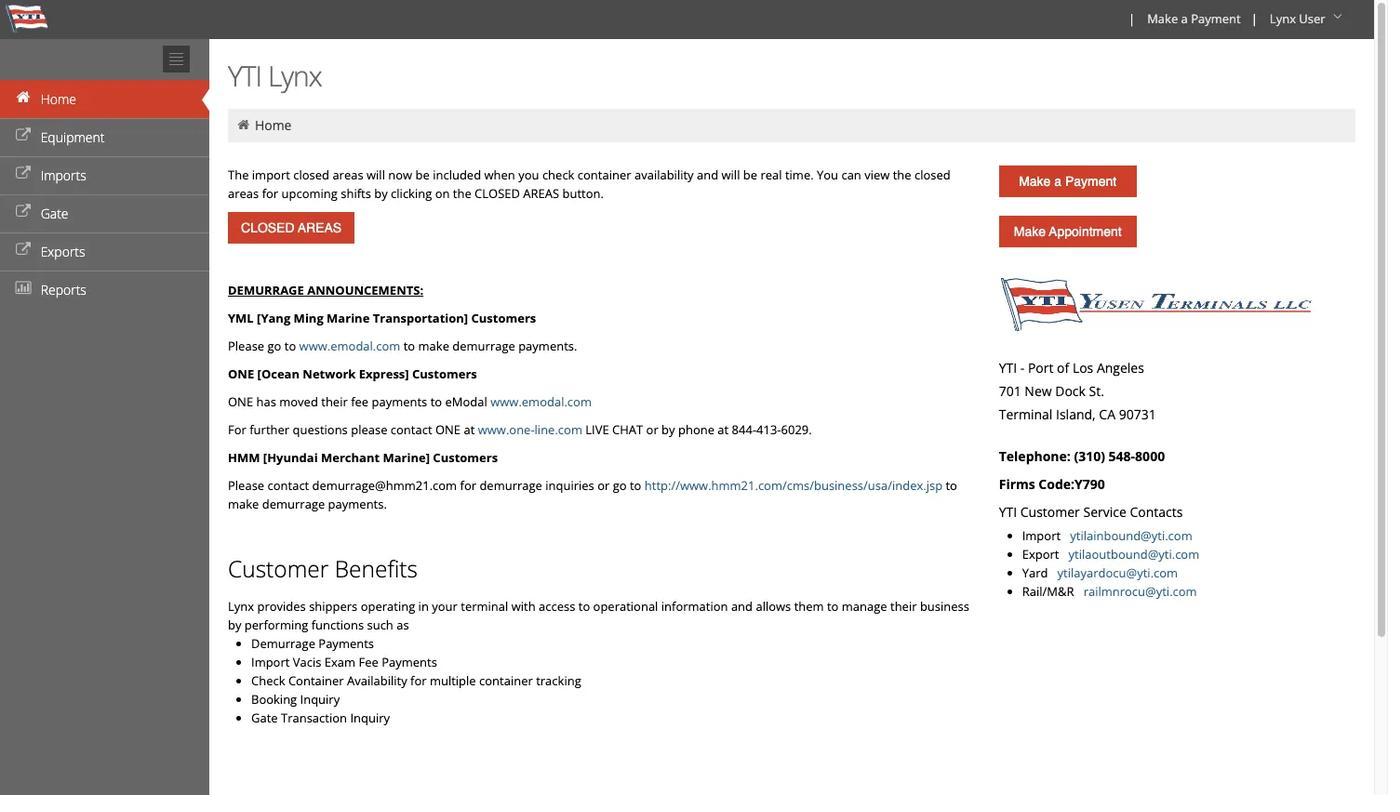 Task type: vqa. For each thing, say whether or not it's contained in the screenshot.
leftmost the a
yes



Task type: locate. For each thing, give the bounding box(es) containing it.
container inside the lynx provides shippers operating in your terminal with access to operational information and allows them to manage their business by performing functions such as demurrage payments import vacis exam fee payments check container availability for multiple container tracking booking inquiry gate transaction inquiry
[[479, 673, 533, 690]]

railmnrocu@yti.com link
[[1084, 583, 1197, 600]]

0 vertical spatial yti
[[228, 57, 262, 95]]

1 vertical spatial make a payment link
[[999, 166, 1137, 197]]

demurrage
[[453, 338, 515, 355], [480, 477, 542, 494], [262, 496, 325, 513]]

external link image for equipment
[[14, 129, 33, 142]]

0 horizontal spatial gate
[[41, 205, 68, 222]]

ytilainbound@yti.com link
[[1070, 528, 1193, 544]]

access
[[539, 598, 575, 615]]

0 vertical spatial please
[[228, 338, 264, 355]]

1 vertical spatial or
[[598, 477, 610, 494]]

1 will from the left
[[367, 167, 385, 183]]

home up equipment
[[41, 90, 76, 108]]

1 vertical spatial www.emodal.com
[[491, 394, 592, 410]]

90731
[[1119, 406, 1156, 423]]

1 horizontal spatial lynx
[[268, 57, 322, 95]]

0 horizontal spatial import
[[251, 654, 290, 671]]

contact down one has moved their fee payments to emodal www.emodal.com
[[391, 422, 432, 438]]

areas up shifts
[[333, 167, 364, 183]]

1 horizontal spatial import
[[1022, 528, 1067, 544]]

external link image left imports
[[14, 167, 33, 181]]

external link image for exports
[[14, 244, 33, 257]]

view
[[865, 167, 890, 183]]

1 vertical spatial please
[[228, 477, 264, 494]]

1 vertical spatial lynx
[[268, 57, 322, 95]]

closed
[[475, 185, 520, 202]]

payments. down demurrage@hmm21.com
[[328, 496, 387, 513]]

go right inquiries at the bottom of the page
[[613, 477, 627, 494]]

ming
[[294, 310, 324, 327]]

0 horizontal spatial customer
[[228, 554, 329, 584]]

home image
[[14, 91, 33, 104], [235, 118, 252, 131]]

1 vertical spatial their
[[891, 598, 917, 615]]

make down transportation]
[[418, 338, 449, 355]]

1 vertical spatial www.emodal.com link
[[491, 394, 592, 410]]

exam
[[325, 654, 356, 671]]

or
[[646, 422, 659, 438], [598, 477, 610, 494]]

0 vertical spatial contact
[[391, 422, 432, 438]]

[yang
[[257, 310, 291, 327]]

0 vertical spatial home image
[[14, 91, 33, 104]]

1 vertical spatial external link image
[[14, 244, 33, 257]]

1 horizontal spatial go
[[613, 477, 627, 494]]

1 horizontal spatial closed
[[915, 167, 951, 183]]

0 vertical spatial or
[[646, 422, 659, 438]]

express]
[[359, 366, 409, 382]]

by inside the lynx provides shippers operating in your terminal with access to operational information and allows them to manage their business by performing functions such as demurrage payments import vacis exam fee payments check container availability for multiple container tracking booking inquiry gate transaction inquiry
[[228, 617, 241, 634]]

you
[[518, 167, 539, 183]]

0 vertical spatial the
[[893, 167, 912, 183]]

on
[[435, 185, 450, 202]]

1 vertical spatial one
[[228, 394, 253, 410]]

1 horizontal spatial for
[[410, 673, 427, 690]]

and left allows
[[731, 598, 753, 615]]

2 vertical spatial yti
[[999, 503, 1017, 521]]

areas
[[333, 167, 364, 183], [228, 185, 259, 202]]

for down the 'import' on the top of the page
[[262, 185, 278, 202]]

will
[[367, 167, 385, 183], [722, 167, 740, 183]]

0 vertical spatial one
[[228, 366, 254, 382]]

home down yti lynx
[[255, 116, 292, 134]]

2 please from the top
[[228, 477, 264, 494]]

customers down www.one-
[[433, 449, 498, 466]]

rail/m&r
[[1022, 583, 1074, 600]]

availability
[[635, 167, 694, 183]]

www.emodal.com link down marine
[[299, 338, 400, 355]]

ca
[[1099, 406, 1116, 423]]

0 vertical spatial for
[[262, 185, 278, 202]]

0 horizontal spatial by
[[228, 617, 241, 634]]

1 vertical spatial home
[[255, 116, 292, 134]]

external link image
[[14, 129, 33, 142], [14, 244, 33, 257]]

0 horizontal spatial www.emodal.com link
[[299, 338, 400, 355]]

firms
[[999, 475, 1035, 493]]

1 horizontal spatial home link
[[255, 116, 292, 134]]

1 | from the left
[[1129, 10, 1135, 27]]

0 horizontal spatial will
[[367, 167, 385, 183]]

1 horizontal spatial |
[[1251, 10, 1258, 27]]

demurrage down www.one-
[[480, 477, 542, 494]]

their inside the lynx provides shippers operating in your terminal with access to operational information and allows them to manage their business by performing functions such as demurrage payments import vacis exam fee payments check container availability for multiple container tracking booking inquiry gate transaction inquiry
[[891, 598, 917, 615]]

demurrage@hmm21.com
[[312, 477, 457, 494]]

closed up upcoming
[[293, 167, 329, 183]]

1 vertical spatial and
[[731, 598, 753, 615]]

go
[[268, 338, 281, 355], [613, 477, 627, 494]]

0 horizontal spatial areas
[[228, 185, 259, 202]]

0 vertical spatial www.emodal.com
[[299, 338, 400, 355]]

1 vertical spatial make a payment
[[1019, 174, 1117, 189]]

container
[[578, 167, 631, 183], [479, 673, 533, 690]]

1 horizontal spatial www.emodal.com link
[[491, 394, 592, 410]]

port
[[1028, 359, 1054, 377]]

1 vertical spatial inquiry
[[350, 710, 390, 727]]

to left firms
[[946, 477, 957, 494]]

home image up the
[[235, 118, 252, 131]]

home link down yti lynx
[[255, 116, 292, 134]]

their right 'manage'
[[891, 598, 917, 615]]

external link image
[[14, 167, 33, 181], [14, 206, 33, 219]]

1 horizontal spatial contact
[[391, 422, 432, 438]]

make
[[418, 338, 449, 355], [228, 496, 259, 513]]

their left fee
[[321, 394, 348, 410]]

0 vertical spatial areas
[[333, 167, 364, 183]]

please down yml
[[228, 338, 264, 355]]

1 horizontal spatial make
[[418, 338, 449, 355]]

www.emodal.com up www.one-line.com "link"
[[491, 394, 592, 410]]

gate down booking on the bottom of page
[[251, 710, 278, 727]]

1 at from the left
[[464, 422, 475, 438]]

import up check
[[251, 654, 290, 671]]

2 vertical spatial customers
[[433, 449, 498, 466]]

customer down firms code:y790
[[1021, 503, 1080, 521]]

shifts
[[341, 185, 371, 202]]

customer benefits
[[228, 554, 418, 584]]

external link image left equipment
[[14, 129, 33, 142]]

network
[[303, 366, 356, 382]]

for further questions please contact one at www.one-line.com live chat or by phone at 844-413-6029.
[[228, 422, 812, 438]]

ytilayardocu@yti.com
[[1058, 565, 1178, 582]]

0 horizontal spatial for
[[262, 185, 278, 202]]

customer up provides
[[228, 554, 329, 584]]

reports
[[41, 281, 86, 299]]

please down 'hmm'
[[228, 477, 264, 494]]

1 vertical spatial container
[[479, 673, 533, 690]]

further
[[250, 422, 289, 438]]

1 horizontal spatial container
[[578, 167, 631, 183]]

external link image for imports
[[14, 167, 33, 181]]

0 horizontal spatial home
[[41, 90, 76, 108]]

telephone: (310) 548-8000
[[999, 448, 1165, 465]]

|
[[1129, 10, 1135, 27], [1251, 10, 1258, 27]]

gate up the exports
[[41, 205, 68, 222]]

0 vertical spatial by
[[374, 185, 388, 202]]

www.emodal.com down marine
[[299, 338, 400, 355]]

0 horizontal spatial contact
[[268, 477, 309, 494]]

1 vertical spatial payment
[[1065, 174, 1117, 189]]

be up clicking
[[416, 167, 430, 183]]

payments up exam
[[319, 636, 374, 652]]

1 vertical spatial import
[[251, 654, 290, 671]]

to right them
[[827, 598, 839, 615]]

None submit
[[228, 212, 355, 244]]

1 horizontal spatial home image
[[235, 118, 252, 131]]

will left real
[[722, 167, 740, 183]]

for left multiple
[[410, 673, 427, 690]]

questions
[[293, 422, 348, 438]]

and inside the lynx provides shippers operating in your terminal with access to operational information and allows them to manage their business by performing functions such as demurrage payments import vacis exam fee payments check container availability for multiple container tracking booking inquiry gate transaction inquiry
[[731, 598, 753, 615]]

import
[[252, 167, 290, 183]]

of
[[1057, 359, 1069, 377]]

container inside the import closed areas will now be included when you check container availability and will be real time.  you can view the closed areas for upcoming shifts by clicking on the closed areas button.
[[578, 167, 631, 183]]

0 vertical spatial inquiry
[[300, 691, 340, 708]]

2 vertical spatial for
[[410, 673, 427, 690]]

gate inside the lynx provides shippers operating in your terminal with access to operational information and allows them to manage their business by performing functions such as demurrage payments import vacis exam fee payments check container availability for multiple container tracking booking inquiry gate transaction inquiry
[[251, 710, 278, 727]]

customers up emodal on the left of the page
[[412, 366, 477, 382]]

to down transportation]
[[404, 338, 415, 355]]

1 horizontal spatial by
[[374, 185, 388, 202]]

lynx user
[[1270, 10, 1326, 27]]

0 horizontal spatial closed
[[293, 167, 329, 183]]

0 vertical spatial container
[[578, 167, 631, 183]]

external link image up bar chart image
[[14, 206, 33, 219]]

external link image inside exports 'link'
[[14, 244, 33, 257]]

to down "chat"
[[630, 477, 642, 494]]

payments up the availability
[[382, 654, 437, 671]]

payment left lynx user
[[1191, 10, 1241, 27]]

external link image inside "gate" link
[[14, 206, 33, 219]]

yml
[[228, 310, 254, 327]]

by right shifts
[[374, 185, 388, 202]]

one left has
[[228, 394, 253, 410]]

2 horizontal spatial for
[[460, 477, 476, 494]]

(310)
[[1074, 448, 1105, 465]]

please contact demurrage@hmm21.com for demurrage inquiries or go to http://www.hmm21.com/cms/business/usa/index.jsp
[[228, 477, 943, 494]]

make down 'hmm'
[[228, 496, 259, 513]]

los
[[1073, 359, 1094, 377]]

phone
[[678, 422, 715, 438]]

one left [ocean
[[228, 366, 254, 382]]

2 will from the left
[[722, 167, 740, 183]]

yti inside yti - port of los angeles 701 new dock st. terminal island, ca 90731
[[999, 359, 1017, 377]]

export
[[1022, 546, 1059, 563]]

be
[[416, 167, 430, 183], [743, 167, 758, 183]]

0 vertical spatial import
[[1022, 528, 1067, 544]]

by left performing
[[228, 617, 241, 634]]

closed right 'view'
[[915, 167, 951, 183]]

for
[[228, 422, 246, 438]]

external link image up bar chart image
[[14, 244, 33, 257]]

external link image inside the 'imports' link
[[14, 167, 33, 181]]

please for please contact demurrage@hmm21.com for demurrage inquiries or go to
[[228, 477, 264, 494]]

the
[[893, 167, 912, 183], [453, 185, 472, 202]]

0 horizontal spatial their
[[321, 394, 348, 410]]

1 horizontal spatial home
[[255, 116, 292, 134]]

home
[[41, 90, 76, 108], [255, 116, 292, 134]]

1 horizontal spatial will
[[722, 167, 740, 183]]

time.
[[785, 167, 814, 183]]

make inside to make demurrage payments.
[[228, 496, 259, 513]]

in
[[418, 598, 429, 615]]

1 be from the left
[[416, 167, 430, 183]]

customer
[[1021, 503, 1080, 521], [228, 554, 329, 584]]

demurrage down [hyundai
[[262, 496, 325, 513]]

home link up equipment
[[0, 80, 209, 118]]

external link image inside equipment link
[[14, 129, 33, 142]]

contact down [hyundai
[[268, 477, 309, 494]]

inquiry down the availability
[[350, 710, 390, 727]]

1 external link image from the top
[[14, 129, 33, 142]]

6029.
[[781, 422, 812, 438]]

customers for hmm [hyundai merchant marine] customers
[[433, 449, 498, 466]]

the down included
[[453, 185, 472, 202]]

2 external link image from the top
[[14, 206, 33, 219]]

2 external link image from the top
[[14, 244, 33, 257]]

payments. up the line.com
[[518, 338, 577, 355]]

transportation]
[[373, 310, 468, 327]]

www.one-
[[478, 422, 535, 438]]

be left real
[[743, 167, 758, 183]]

http://www.hmm21.com/cms/business/usa/index.jsp
[[645, 477, 943, 494]]

0 horizontal spatial payments.
[[328, 496, 387, 513]]

1 vertical spatial make
[[228, 496, 259, 513]]

1 external link image from the top
[[14, 167, 33, 181]]

new
[[1025, 382, 1052, 400]]

export ytilaoutbound@yti.com yard ytilayardocu@yti.com rail/m&r railmnrocu@yti.com
[[1022, 546, 1200, 600]]

check
[[251, 673, 285, 690]]

2 | from the left
[[1251, 10, 1258, 27]]

for down for further questions please contact one at www.one-line.com live chat or by phone at 844-413-6029. at the bottom of the page
[[460, 477, 476, 494]]

2 vertical spatial demurrage
[[262, 496, 325, 513]]

one down emodal on the left of the page
[[435, 422, 461, 438]]

check
[[542, 167, 575, 183]]

customers for one [ocean network express] customers
[[412, 366, 477, 382]]

customers right transportation]
[[471, 310, 536, 327]]

8000
[[1135, 448, 1165, 465]]

2 at from the left
[[718, 422, 729, 438]]

or right "chat"
[[646, 422, 659, 438]]

1 horizontal spatial gate
[[251, 710, 278, 727]]

will left now
[[367, 167, 385, 183]]

closed
[[293, 167, 329, 183], [915, 167, 951, 183]]

or right inquiries at the bottom of the page
[[598, 477, 610, 494]]

0 vertical spatial and
[[697, 167, 718, 183]]

terminal
[[999, 406, 1053, 423]]

www.emodal.com link up www.one-line.com "link"
[[491, 394, 592, 410]]

0 vertical spatial demurrage
[[453, 338, 515, 355]]

1 horizontal spatial customer
[[1021, 503, 1080, 521]]

0 vertical spatial external link image
[[14, 167, 33, 181]]

railmnrocu@yti.com
[[1084, 583, 1197, 600]]

[hyundai
[[263, 449, 318, 466]]

www.emodal.com
[[299, 338, 400, 355], [491, 394, 592, 410]]

1 horizontal spatial be
[[743, 167, 758, 183]]

1 please from the top
[[228, 338, 264, 355]]

and right availability
[[697, 167, 718, 183]]

for
[[262, 185, 278, 202], [460, 477, 476, 494], [410, 673, 427, 690]]

clicking
[[391, 185, 432, 202]]

0 vertical spatial external link image
[[14, 129, 33, 142]]

at down emodal on the left of the page
[[464, 422, 475, 438]]

0 vertical spatial make
[[1148, 10, 1178, 27]]

their
[[321, 394, 348, 410], [891, 598, 917, 615]]

make a payment
[[1148, 10, 1241, 27], [1019, 174, 1117, 189]]

1 vertical spatial external link image
[[14, 206, 33, 219]]

2 closed from the left
[[915, 167, 951, 183]]

areas down the
[[228, 185, 259, 202]]

1 horizontal spatial payments.
[[518, 338, 577, 355]]

home image up equipment link
[[14, 91, 33, 104]]

code:y790
[[1039, 475, 1105, 493]]

www.emodal.com link
[[299, 338, 400, 355], [491, 394, 592, 410]]

payment up appointment
[[1065, 174, 1117, 189]]

container left tracking
[[479, 673, 533, 690]]

1 vertical spatial gate
[[251, 710, 278, 727]]

go down the [yang on the top left of page
[[268, 338, 281, 355]]

0 horizontal spatial lynx
[[228, 598, 254, 615]]

import up export
[[1022, 528, 1067, 544]]

container up button. at the top left of page
[[578, 167, 631, 183]]

inquiry down container
[[300, 691, 340, 708]]

payments
[[319, 636, 374, 652], [382, 654, 437, 671]]

demurrage up emodal on the left of the page
[[453, 338, 515, 355]]

1 vertical spatial areas
[[228, 185, 259, 202]]

lynx inside the lynx provides shippers operating in your terminal with access to operational information and allows them to manage their business by performing functions such as demurrage payments import vacis exam fee payments check container availability for multiple container tracking booking inquiry gate transaction inquiry
[[228, 598, 254, 615]]

0 vertical spatial payments
[[319, 636, 374, 652]]

inquiries
[[546, 477, 594, 494]]

benefits
[[335, 554, 418, 584]]

multiple
[[430, 673, 476, 690]]

at left the 844- at right bottom
[[718, 422, 729, 438]]

to up [ocean
[[285, 338, 296, 355]]

1 vertical spatial customers
[[412, 366, 477, 382]]

payments. inside to make demurrage payments.
[[328, 496, 387, 513]]

0 horizontal spatial go
[[268, 338, 281, 355]]

yti customer service contacts
[[999, 503, 1183, 521]]

0 vertical spatial go
[[268, 338, 281, 355]]

by left phone
[[662, 422, 675, 438]]

the right 'view'
[[893, 167, 912, 183]]

1 vertical spatial make
[[1019, 174, 1051, 189]]

0 vertical spatial customer
[[1021, 503, 1080, 521]]

lynx
[[1270, 10, 1296, 27], [268, 57, 322, 95], [228, 598, 254, 615]]

1 horizontal spatial inquiry
[[350, 710, 390, 727]]

1 horizontal spatial their
[[891, 598, 917, 615]]

1 horizontal spatial or
[[646, 422, 659, 438]]

1 horizontal spatial at
[[718, 422, 729, 438]]

by inside the import closed areas will now be included when you check container availability and will be real time.  you can view the closed areas for upcoming shifts by clicking on the closed areas button.
[[374, 185, 388, 202]]

1 horizontal spatial make a payment link
[[1139, 0, 1248, 39]]



Task type: describe. For each thing, give the bounding box(es) containing it.
1 vertical spatial customer
[[228, 554, 329, 584]]

hmm
[[228, 449, 260, 466]]

0 horizontal spatial inquiry
[[300, 691, 340, 708]]

manage
[[842, 598, 887, 615]]

business
[[920, 598, 970, 615]]

1 vertical spatial demurrage
[[480, 477, 542, 494]]

user
[[1299, 10, 1326, 27]]

emodal
[[445, 394, 487, 410]]

vacis
[[293, 654, 321, 671]]

1 vertical spatial home image
[[235, 118, 252, 131]]

1 closed from the left
[[293, 167, 329, 183]]

reports link
[[0, 271, 209, 309]]

0 vertical spatial payments.
[[518, 338, 577, 355]]

availability
[[347, 673, 407, 690]]

imports link
[[0, 156, 209, 194]]

for inside the lynx provides shippers operating in your terminal with access to operational information and allows them to manage their business by performing functions such as demurrage payments import vacis exam fee payments check container availability for multiple container tracking booking inquiry gate transaction inquiry
[[410, 673, 427, 690]]

angle down image
[[1329, 10, 1347, 23]]

transaction
[[281, 710, 347, 727]]

yti - port of los angeles 701 new dock st. terminal island, ca 90731
[[999, 359, 1156, 423]]

marine]
[[383, 449, 430, 466]]

tracking
[[536, 673, 581, 690]]

as
[[397, 617, 409, 634]]

upcoming
[[281, 185, 338, 202]]

yti for yti customer service contacts
[[999, 503, 1017, 521]]

0 horizontal spatial the
[[453, 185, 472, 202]]

0 vertical spatial their
[[321, 394, 348, 410]]

yard
[[1022, 565, 1048, 582]]

information
[[661, 598, 728, 615]]

included
[[433, 167, 481, 183]]

make appointment
[[1014, 224, 1122, 239]]

the
[[228, 167, 249, 183]]

line.com
[[535, 422, 582, 438]]

1 horizontal spatial areas
[[333, 167, 364, 183]]

ytilaoutbound@yti.com
[[1069, 546, 1200, 563]]

allows
[[756, 598, 791, 615]]

operational
[[593, 598, 658, 615]]

exports link
[[0, 233, 209, 271]]

0 vertical spatial make a payment
[[1148, 10, 1241, 27]]

demurrage inside to make demurrage payments.
[[262, 496, 325, 513]]

844-
[[732, 422, 757, 438]]

0 horizontal spatial home link
[[0, 80, 209, 118]]

external link image for gate
[[14, 206, 33, 219]]

and inside the import closed areas will now be included when you check container availability and will be real time.  you can view the closed areas for upcoming shifts by clicking on the closed areas button.
[[697, 167, 718, 183]]

1 horizontal spatial payments
[[382, 654, 437, 671]]

angeles
[[1097, 359, 1144, 377]]

service
[[1084, 503, 1127, 521]]

0 vertical spatial a
[[1181, 10, 1188, 27]]

dock
[[1055, 382, 1086, 400]]

yml [yang ming marine transportation] customers
[[228, 310, 536, 327]]

firms code:y790
[[999, 475, 1105, 493]]

www.emodal.com link for one has moved their fee payments to emodal www.emodal.com
[[491, 394, 592, 410]]

lynx provides shippers operating in your terminal with access to operational information and allows them to manage their business by performing functions such as demurrage payments import vacis exam fee payments check container availability for multiple container tracking booking inquiry gate transaction inquiry
[[228, 598, 970, 727]]

0 vertical spatial payment
[[1191, 10, 1241, 27]]

live
[[586, 422, 609, 438]]

container
[[288, 673, 344, 690]]

provides
[[257, 598, 306, 615]]

1 vertical spatial by
[[662, 422, 675, 438]]

413-
[[757, 422, 781, 438]]

0 horizontal spatial www.emodal.com
[[299, 338, 400, 355]]

equipment link
[[0, 118, 209, 156]]

0 horizontal spatial make a payment
[[1019, 174, 1117, 189]]

demurrage announcements:
[[228, 282, 423, 299]]

[ocean
[[257, 366, 300, 382]]

exports
[[41, 243, 85, 261]]

fee
[[351, 394, 369, 410]]

your
[[432, 598, 458, 615]]

0 horizontal spatial home image
[[14, 91, 33, 104]]

demurrage
[[228, 282, 304, 299]]

yti for yti lynx
[[228, 57, 262, 95]]

import inside the lynx provides shippers operating in your terminal with access to operational information and allows them to manage their business by performing functions such as demurrage payments import vacis exam fee payments check container availability for multiple container tracking booking inquiry gate transaction inquiry
[[251, 654, 290, 671]]

st.
[[1089, 382, 1104, 400]]

the import closed areas will now be included when you check container availability and will be real time.  you can view the closed areas for upcoming shifts by clicking on the closed areas button.
[[228, 167, 951, 202]]

equipment
[[41, 128, 105, 146]]

to inside to make demurrage payments.
[[946, 477, 957, 494]]

lynx for provides
[[228, 598, 254, 615]]

button.
[[563, 185, 604, 202]]

1 vertical spatial go
[[613, 477, 627, 494]]

0 vertical spatial make
[[418, 338, 449, 355]]

imports
[[41, 167, 86, 184]]

548-
[[1109, 448, 1135, 465]]

0 horizontal spatial payment
[[1065, 174, 1117, 189]]

1 horizontal spatial www.emodal.com
[[491, 394, 592, 410]]

2 vertical spatial one
[[435, 422, 461, 438]]

to right access
[[579, 598, 590, 615]]

such
[[367, 617, 393, 634]]

marine
[[327, 310, 370, 327]]

yti for yti - port of los angeles 701 new dock st. terminal island, ca 90731
[[999, 359, 1017, 377]]

www.one-line.com link
[[478, 422, 582, 438]]

appointment
[[1049, 224, 1122, 239]]

functions
[[311, 617, 364, 634]]

one for one [ocean network express] customers
[[228, 366, 254, 382]]

1 horizontal spatial the
[[893, 167, 912, 183]]

ytilaoutbound@yti.com link
[[1069, 546, 1200, 563]]

hmm [hyundai merchant marine] customers
[[228, 449, 498, 466]]

http://www.hmm21.com/cms/business/usa/index.jsp link
[[645, 477, 943, 494]]

island,
[[1056, 406, 1096, 423]]

www.emodal.com link for to make demurrage payments.
[[299, 338, 400, 355]]

merchant
[[321, 449, 380, 466]]

1 vertical spatial for
[[460, 477, 476, 494]]

has
[[256, 394, 276, 410]]

0 horizontal spatial payments
[[319, 636, 374, 652]]

can
[[842, 167, 862, 183]]

2 be from the left
[[743, 167, 758, 183]]

lynx for user
[[1270, 10, 1296, 27]]

please for please go to
[[228, 338, 264, 355]]

to left emodal on the left of the page
[[431, 394, 442, 410]]

0 vertical spatial customers
[[471, 310, 536, 327]]

0 horizontal spatial a
[[1055, 174, 1062, 189]]

for inside the import closed areas will now be included when you check container availability and will be real time.  you can view the closed areas for upcoming shifts by clicking on the closed areas button.
[[262, 185, 278, 202]]

with
[[511, 598, 536, 615]]

2 vertical spatial make
[[1014, 224, 1046, 239]]

bar chart image
[[14, 282, 33, 295]]

gate link
[[0, 194, 209, 233]]

0 horizontal spatial make a payment link
[[999, 166, 1137, 197]]

announcements:
[[307, 282, 423, 299]]

you
[[817, 167, 838, 183]]

0 vertical spatial gate
[[41, 205, 68, 222]]

-
[[1021, 359, 1025, 377]]

booking
[[251, 691, 297, 708]]

one for one has moved their fee payments to emodal www.emodal.com
[[228, 394, 253, 410]]

fee
[[359, 654, 379, 671]]

one [ocean network express] customers
[[228, 366, 477, 382]]



